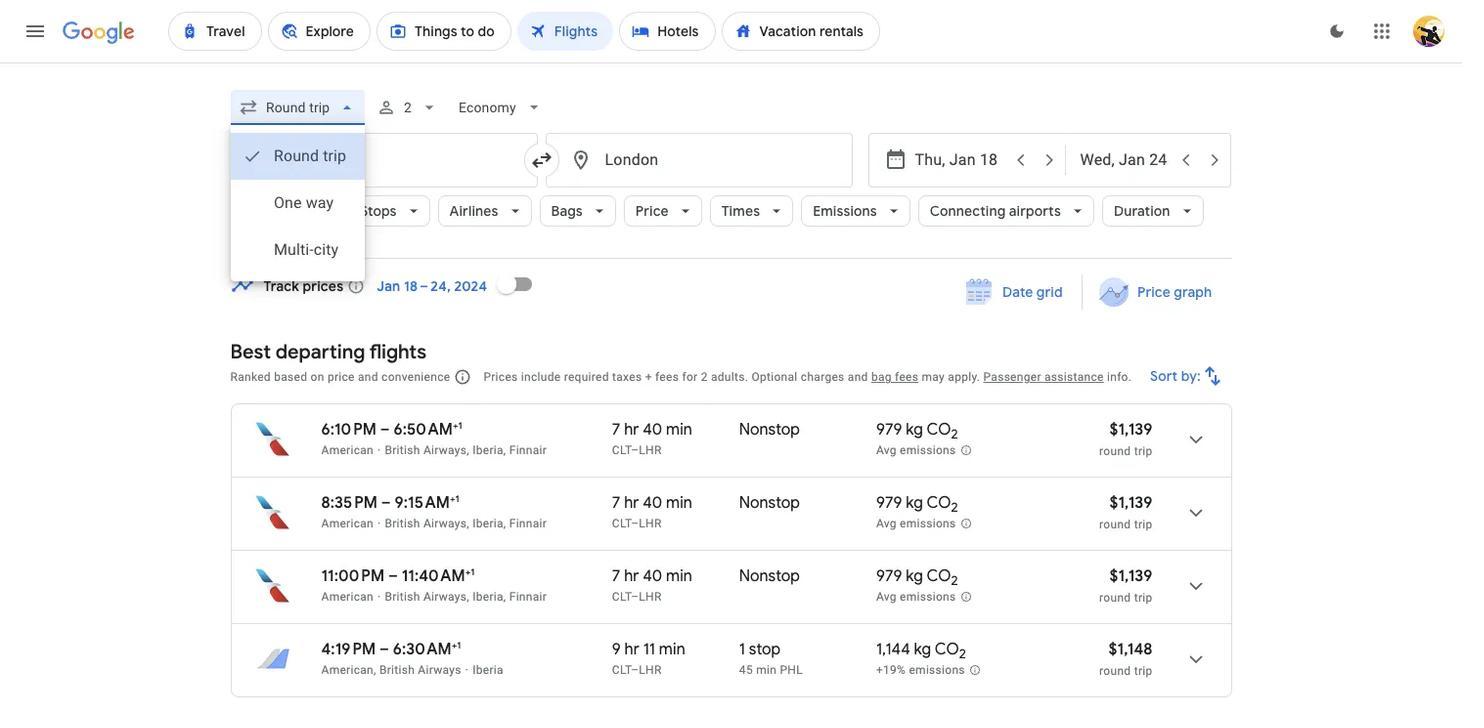 Task type: describe. For each thing, give the bounding box(es) containing it.
min for 6:30 am
[[659, 641, 685, 660]]

Return text field
[[1080, 134, 1170, 187]]

duration
[[1114, 202, 1170, 220]]

taxes
[[612, 371, 642, 384]]

british for 6:50 am
[[385, 444, 420, 458]]

18 – 24,
[[404, 278, 451, 295]]

4:19 pm – 6:30 am + 1
[[321, 640, 461, 660]]

date
[[1002, 284, 1033, 301]]

convenience
[[381, 371, 450, 384]]

trip for 9:15 am
[[1134, 518, 1153, 532]]

stops
[[360, 202, 397, 220]]

+19%
[[876, 664, 906, 678]]

11
[[643, 641, 655, 660]]

clt for 11:40 am
[[612, 591, 631, 604]]

min for 6:50 am
[[666, 421, 692, 440]]

11:40 am
[[402, 567, 465, 587]]

1139 us dollars text field for 6:50 am
[[1110, 421, 1153, 440]]

change appearance image
[[1314, 8, 1360, 55]]

round for 11:40 am
[[1099, 592, 1131, 605]]

all filters button
[[230, 196, 341, 227]]

american for 11:00 pm
[[321, 591, 374, 604]]

required
[[564, 371, 609, 384]]

979 for 9:15 am
[[876, 494, 902, 513]]

6:30 am
[[393, 641, 452, 660]]

american, british airways
[[321, 664, 461, 678]]

avg for 11:40 am
[[876, 591, 897, 605]]

avg for 6:50 am
[[876, 444, 897, 458]]

$1,148
[[1109, 641, 1153, 660]]

lhr for 9:15 am
[[639, 517, 662, 531]]

british for 11:40 am
[[385, 591, 420, 604]]

assistance
[[1045, 371, 1104, 384]]

airways, for 9:15 am
[[423, 517, 469, 531]]

2 for 6:30 am
[[959, 647, 966, 663]]

based
[[274, 371, 307, 384]]

leaves charlotte douglas international airport at 8:35 pm on thursday, january 18 and arrives at heathrow airport at 9:15 am on friday, january 19. element
[[321, 493, 459, 513]]

all filters
[[267, 202, 325, 220]]

iberia
[[473, 664, 503, 678]]

kg for 6:50 am
[[906, 421, 923, 440]]

– inside 6:10 pm – 6:50 am + 1
[[380, 421, 390, 440]]

connecting
[[930, 202, 1006, 220]]

+19% emissions
[[876, 664, 965, 678]]

learn more about tracked prices image
[[347, 278, 365, 295]]

1 and from the left
[[358, 371, 378, 384]]

kg for 9:15 am
[[906, 494, 923, 513]]

total duration 7 hr 40 min. element for 9:15 am
[[612, 494, 739, 516]]

6:10 pm
[[321, 421, 377, 440]]

hr for 6:30 am
[[625, 641, 639, 660]]

1 for 9:15 am
[[455, 493, 459, 506]]

avg emissions for 9:15 am
[[876, 518, 956, 531]]

connecting airports
[[930, 202, 1061, 220]]

lhr for 11:40 am
[[639, 591, 662, 604]]

40 for 9:15 am
[[643, 494, 662, 513]]

40 for 11:40 am
[[643, 567, 662, 587]]

price for price graph
[[1138, 284, 1171, 301]]

kg for 11:40 am
[[906, 567, 923, 587]]

times button
[[710, 188, 793, 235]]

40 for 6:50 am
[[643, 421, 662, 440]]

+ for 6:50 am
[[453, 420, 458, 432]]

1,144
[[876, 641, 910, 660]]

979 kg co 2 for 11:40 am
[[876, 567, 958, 590]]

4:19 pm
[[321, 641, 376, 660]]

track prices
[[264, 278, 344, 295]]

1 inside 1 stop 45 min phl
[[739, 641, 745, 660]]

round for 6:50 am
[[1099, 445, 1131, 459]]

passenger
[[983, 371, 1041, 384]]

leaves charlotte douglas international airport at 11:00 pm on thursday, january 18 and arrives at heathrow airport at 11:40 am on friday, january 19. element
[[321, 566, 475, 587]]

Departure text field
[[915, 134, 1005, 187]]

45
[[739, 664, 753, 678]]

optional
[[752, 371, 798, 384]]

emissions for 9:15 am
[[900, 518, 956, 531]]

emissions button
[[801, 188, 910, 235]]

8:35 pm – 9:15 am + 1
[[321, 493, 459, 513]]

british airways, iberia, finnair for 11:40 am
[[385, 591, 547, 604]]

american for 8:35 pm
[[321, 517, 374, 531]]

flights
[[369, 340, 427, 365]]

american,
[[321, 664, 376, 678]]

swap origin and destination. image
[[530, 149, 553, 172]]

track
[[264, 278, 299, 295]]

best departing flights main content
[[230, 261, 1232, 713]]

ranked based on price and convenience
[[230, 371, 450, 384]]

2 button
[[369, 84, 447, 131]]

$1,148 round trip
[[1099, 641, 1153, 679]]

$1,139 round trip for 9:15 am
[[1099, 494, 1153, 532]]

979 kg co 2 for 6:50 am
[[876, 421, 958, 443]]

nonstop for 9:15 am
[[739, 494, 800, 513]]

$1,139 for 9:15 am
[[1110, 494, 1153, 513]]

min for 9:15 am
[[666, 494, 692, 513]]

$1,139 round trip for 11:40 am
[[1099, 567, 1153, 605]]

nonstop flight. element for 9:15 am
[[739, 494, 800, 516]]

+ for 6:30 am
[[452, 640, 457, 652]]

7 for 11:40 am
[[612, 567, 620, 587]]

clt for 9:15 am
[[612, 517, 631, 531]]

best
[[230, 340, 271, 365]]

avg emissions for 11:40 am
[[876, 591, 956, 605]]

7 for 6:50 am
[[612, 421, 620, 440]]

price graph button
[[1087, 275, 1228, 310]]

bag
[[871, 371, 892, 384]]

kg for 6:30 am
[[914, 641, 931, 660]]

for
[[682, 371, 698, 384]]

lhr for 6:30 am
[[639, 664, 662, 678]]

+ for 11:40 am
[[465, 566, 471, 579]]

prices include required taxes + fees for 2 adults. optional charges and bag fees may apply. passenger assistance
[[484, 371, 1104, 384]]

co for 6:50 am
[[927, 421, 951, 440]]

learn more about ranking image
[[454, 369, 472, 386]]

Departure time: 6:10 PM. text field
[[321, 421, 377, 440]]

9 hr 11 min clt – lhr
[[612, 641, 685, 678]]

Departure time: 4:19 PM. text field
[[321, 641, 376, 660]]

1 for 6:50 am
[[458, 420, 462, 432]]

leaves charlotte douglas international airport at 4:19 pm on thursday, january 18 and arrives at heathrow airport at 6:30 am on friday, january 19. element
[[321, 640, 461, 660]]

flight details. leaves charlotte douglas international airport at 4:19 pm on thursday, january 18 and arrives at heathrow airport at 6:30 am on friday, january 19. image
[[1172, 637, 1219, 684]]

prices
[[484, 371, 518, 384]]

$1,139 for 6:50 am
[[1110, 421, 1153, 440]]

all
[[267, 202, 284, 220]]

11:00 pm – 11:40 am + 1
[[321, 566, 475, 587]]

9
[[612, 641, 621, 660]]

Departure time: 8:35 PM. text field
[[321, 494, 378, 513]]

1 option from the top
[[230, 133, 365, 180]]

clt for 6:30 am
[[612, 664, 631, 678]]

iberia, for 11:40 am
[[473, 591, 506, 604]]

layover (1 of 1) is a 45 min layover at philadelphia international airport in philadelphia. element
[[739, 663, 866, 679]]

price
[[328, 371, 355, 384]]

sort
[[1150, 368, 1178, 385]]

airlines
[[449, 202, 498, 220]]

3 option from the top
[[230, 227, 365, 274]]

main menu image
[[23, 20, 47, 43]]

none search field containing all filters
[[230, 84, 1232, 282]]

avg emissions for 6:50 am
[[876, 444, 956, 458]]

Arrival time: 9:15 AM on  Friday, January 19. text field
[[395, 493, 459, 513]]

6:10 pm – 6:50 am + 1
[[321, 420, 462, 440]]

ranked
[[230, 371, 271, 384]]

$1,139 round trip for 6:50 am
[[1099, 421, 1153, 459]]

price button
[[624, 188, 702, 235]]



Task type: locate. For each thing, give the bounding box(es) containing it.
avg emissions
[[876, 444, 956, 458], [876, 518, 956, 531], [876, 591, 956, 605]]

1 $1,139 round trip from the top
[[1099, 421, 1153, 459]]

nonstop flight. element for 6:50 am
[[739, 421, 800, 443]]

round down 1139 us dollars text field
[[1099, 592, 1131, 605]]

1139 US dollars text field
[[1110, 567, 1153, 587]]

may
[[922, 371, 945, 384]]

$1,139
[[1110, 421, 1153, 440], [1110, 494, 1153, 513], [1110, 567, 1153, 587]]

fees left for
[[655, 371, 679, 384]]

emissions for 11:40 am
[[900, 591, 956, 605]]

airports
[[1009, 202, 1061, 220]]

0 vertical spatial finnair
[[509, 444, 547, 458]]

co for 6:30 am
[[935, 641, 959, 660]]

hr for 11:40 am
[[624, 567, 639, 587]]

airways, down arrival time: 6:50 am on  friday, january 19. text box
[[423, 444, 469, 458]]

apply.
[[948, 371, 980, 384]]

2 vertical spatial iberia,
[[473, 591, 506, 604]]

1 1139 us dollars text field from the top
[[1110, 421, 1153, 440]]

2 american from the top
[[321, 517, 374, 531]]

2 vertical spatial nonstop flight. element
[[739, 567, 800, 590]]

2 1139 us dollars text field from the top
[[1110, 494, 1153, 513]]

finnair for 9:15 am
[[509, 517, 547, 531]]

None field
[[230, 90, 365, 125], [451, 90, 551, 125], [230, 90, 365, 125], [451, 90, 551, 125]]

adults.
[[711, 371, 748, 384]]

Departure time: 11:00 PM. text field
[[321, 567, 384, 587]]

1 fees from the left
[[655, 371, 679, 384]]

finnair for 6:50 am
[[509, 444, 547, 458]]

times
[[722, 202, 760, 220]]

7 hr 40 min clt – lhr for 11:40 am
[[612, 567, 692, 604]]

american down 8:35 pm
[[321, 517, 374, 531]]

1 vertical spatial nonstop flight. element
[[739, 494, 800, 516]]

2 7 from the top
[[612, 494, 620, 513]]

2 vertical spatial $1,139 round trip
[[1099, 567, 1153, 605]]

round
[[1099, 445, 1131, 459], [1099, 518, 1131, 532], [1099, 592, 1131, 605], [1099, 665, 1131, 679]]

$1,139 left flight details. leaves charlotte douglas international airport at 11:00 pm on thursday, january 18 and arrives at heathrow airport at 11:40 am on friday, january 19. 'image' at the right bottom of page
[[1110, 567, 1153, 587]]

1 inside "11:00 pm – 11:40 am + 1"
[[471, 566, 475, 579]]

price
[[636, 202, 669, 220], [1138, 284, 1171, 301]]

price right bags popup button on the top
[[636, 202, 669, 220]]

emissions
[[900, 444, 956, 458], [900, 518, 956, 531], [900, 591, 956, 605], [909, 664, 965, 678]]

2 airways, from the top
[[423, 517, 469, 531]]

2 inside 1,144 kg co 2
[[959, 647, 966, 663]]

1139 us dollars text field left flight details. leaves charlotte douglas international airport at 8:35 pm on thursday, january 18 and arrives at heathrow airport at 9:15 am on friday, january 19. image
[[1110, 494, 1153, 513]]

co inside 1,144 kg co 2
[[935, 641, 959, 660]]

1 for 11:40 am
[[471, 566, 475, 579]]

iberia, up arrival time: 11:40 am on  friday, january 19. text field
[[473, 517, 506, 531]]

total duration 7 hr 40 min. element for 11:40 am
[[612, 567, 739, 590]]

$1,139 round trip up 1139 us dollars text field
[[1099, 494, 1153, 532]]

british airways, iberia, finnair down arrival time: 11:40 am on  friday, january 19. text field
[[385, 591, 547, 604]]

– inside 4:19 pm – 6:30 am + 1
[[380, 641, 389, 660]]

lhr inside 9 hr 11 min clt – lhr
[[639, 664, 662, 678]]

0 vertical spatial avg
[[876, 444, 897, 458]]

1 up airways
[[457, 640, 461, 652]]

1 hr from the top
[[624, 421, 639, 440]]

jan 18 – 24, 2024
[[377, 278, 487, 295]]

1 vertical spatial airways,
[[423, 517, 469, 531]]

airlines button
[[438, 188, 532, 235]]

departing
[[276, 340, 365, 365]]

1 vertical spatial 979 kg co 2
[[876, 494, 958, 517]]

3 hr from the top
[[624, 567, 639, 587]]

british airways, iberia, finnair
[[385, 444, 547, 458], [385, 517, 547, 531], [385, 591, 547, 604]]

4 lhr from the top
[[639, 664, 662, 678]]

1 horizontal spatial and
[[848, 371, 868, 384]]

min
[[666, 421, 692, 440], [666, 494, 692, 513], [666, 567, 692, 587], [659, 641, 685, 660], [756, 664, 777, 678]]

– inside 9 hr 11 min clt – lhr
[[631, 664, 639, 678]]

4 round from the top
[[1099, 665, 1131, 679]]

3 total duration 7 hr 40 min. element from the top
[[612, 567, 739, 590]]

airways, for 11:40 am
[[423, 591, 469, 604]]

2 option from the top
[[230, 180, 365, 227]]

1 vertical spatial total duration 7 hr 40 min. element
[[612, 494, 739, 516]]

2 vertical spatial finnair
[[509, 591, 547, 604]]

connecting airports button
[[918, 188, 1094, 235]]

1 979 kg co 2 from the top
[[876, 421, 958, 443]]

979 for 6:50 am
[[876, 421, 902, 440]]

total duration 7 hr 40 min. element
[[612, 421, 739, 443], [612, 494, 739, 516], [612, 567, 739, 590]]

duration button
[[1102, 188, 1204, 235]]

+ inside 4:19 pm – 6:30 am + 1
[[452, 640, 457, 652]]

kg inside 1,144 kg co 2
[[914, 641, 931, 660]]

1 vertical spatial 1139 us dollars text field
[[1110, 494, 1153, 513]]

round inside $1,148 round trip
[[1099, 665, 1131, 679]]

on
[[311, 371, 324, 384]]

0 vertical spatial price
[[636, 202, 669, 220]]

british airways, iberia, finnair down arrival time: 6:50 am on  friday, january 19. text box
[[385, 444, 547, 458]]

2024
[[454, 278, 487, 295]]

 image
[[465, 664, 469, 678]]

1 979 from the top
[[876, 421, 902, 440]]

round left flight details. leaves charlotte douglas international airport at 6:10 pm on thursday, january 18 and arrives at heathrow airport at 6:50 am on friday, january 19. image
[[1099, 445, 1131, 459]]

1
[[458, 420, 462, 432], [455, 493, 459, 506], [471, 566, 475, 579], [457, 640, 461, 652], [739, 641, 745, 660]]

0 horizontal spatial and
[[358, 371, 378, 384]]

$1,139 down "sort"
[[1110, 421, 1153, 440]]

0 vertical spatial british airways, iberia, finnair
[[385, 444, 547, 458]]

1 lhr from the top
[[639, 444, 662, 458]]

3 $1,139 from the top
[[1110, 567, 1153, 587]]

american
[[321, 444, 374, 458], [321, 517, 374, 531], [321, 591, 374, 604]]

$1,139 for 11:40 am
[[1110, 567, 1153, 587]]

0 vertical spatial american
[[321, 444, 374, 458]]

– inside "11:00 pm – 11:40 am + 1"
[[388, 567, 398, 587]]

2 for 6:50 am
[[951, 427, 958, 443]]

– inside 8:35 pm – 9:15 am + 1
[[381, 494, 391, 513]]

hr inside 9 hr 11 min clt – lhr
[[625, 641, 639, 660]]

emissions
[[813, 202, 877, 220]]

bags
[[551, 202, 583, 220]]

1 nonstop flight. element from the top
[[739, 421, 800, 443]]

sort by: button
[[1142, 353, 1232, 400]]

979 for 11:40 am
[[876, 567, 902, 587]]

trip down $1,148
[[1134, 665, 1153, 679]]

Arrival time: 6:50 AM on  Friday, January 19. text field
[[394, 420, 462, 440]]

bag fees button
[[871, 371, 919, 384]]

american down 11:00 pm
[[321, 591, 374, 604]]

british down leaves charlotte douglas international airport at 8:35 pm on thursday, january 18 and arrives at heathrow airport at 9:15 am on friday, january 19. element
[[385, 517, 420, 531]]

2 vertical spatial 979
[[876, 567, 902, 587]]

trip up 1139 us dollars text field
[[1134, 518, 1153, 532]]

iberia, down prices
[[473, 444, 506, 458]]

1 right 9:15 am
[[455, 493, 459, 506]]

3 avg from the top
[[876, 591, 897, 605]]

2 hr from the top
[[624, 494, 639, 513]]

kg
[[906, 421, 923, 440], [906, 494, 923, 513], [906, 567, 923, 587], [914, 641, 931, 660]]

nonstop flight. element
[[739, 421, 800, 443], [739, 494, 800, 516], [739, 567, 800, 590]]

0 vertical spatial 7 hr 40 min clt – lhr
[[612, 421, 692, 458]]

british down "11:00 pm – 11:40 am + 1" on the bottom of page
[[385, 591, 420, 604]]

2 vertical spatial nonstop
[[739, 567, 800, 587]]

passenger assistance button
[[983, 371, 1104, 384]]

0 vertical spatial 1139 us dollars text field
[[1110, 421, 1153, 440]]

phl
[[780, 664, 803, 678]]

1 vertical spatial avg emissions
[[876, 518, 956, 531]]

filters
[[287, 202, 325, 220]]

british down 4:19 pm – 6:30 am + 1
[[379, 664, 415, 678]]

airways, down 'arrival time: 9:15 am on  friday, january 19.' 'text field'
[[423, 517, 469, 531]]

0 vertical spatial nonstop
[[739, 421, 800, 440]]

lhr
[[639, 444, 662, 458], [639, 517, 662, 531], [639, 591, 662, 604], [639, 664, 662, 678]]

2 total duration 7 hr 40 min. element from the top
[[612, 494, 739, 516]]

9:15 am
[[395, 494, 450, 513]]

airways
[[418, 664, 461, 678]]

$1,139 round trip up $1,148
[[1099, 567, 1153, 605]]

3 7 from the top
[[612, 567, 620, 587]]

jan
[[377, 278, 400, 295]]

2 vertical spatial 40
[[643, 567, 662, 587]]

1,144 kg co 2
[[876, 641, 966, 663]]

3 979 from the top
[[876, 567, 902, 587]]

stop
[[749, 641, 781, 660]]

1 iberia, from the top
[[473, 444, 506, 458]]

date grid button
[[951, 275, 1078, 310]]

2 nonstop flight. element from the top
[[739, 494, 800, 516]]

1 airways, from the top
[[423, 444, 469, 458]]

3 $1,139 round trip from the top
[[1099, 567, 1153, 605]]

2
[[404, 100, 412, 115], [701, 371, 708, 384], [951, 427, 958, 443], [951, 500, 958, 517], [951, 573, 958, 590], [959, 647, 966, 663]]

11:00 pm
[[321, 567, 384, 587]]

select your ticket type. list box
[[230, 125, 365, 282]]

+ for 9:15 am
[[450, 493, 455, 506]]

0 vertical spatial nonstop flight. element
[[739, 421, 800, 443]]

2 avg from the top
[[876, 518, 897, 531]]

3 nonstop flight. element from the top
[[739, 567, 800, 590]]

2 trip from the top
[[1134, 518, 1153, 532]]

2 vertical spatial 979 kg co 2
[[876, 567, 958, 590]]

$1,139 round trip left flight details. leaves charlotte douglas international airport at 6:10 pm on thursday, january 18 and arrives at heathrow airport at 6:50 am on friday, january 19. image
[[1099, 421, 1153, 459]]

3 avg emissions from the top
[[876, 591, 956, 605]]

2 for 11:40 am
[[951, 573, 958, 590]]

2 40 from the top
[[643, 494, 662, 513]]

2 $1,139 from the top
[[1110, 494, 1153, 513]]

1 trip from the top
[[1134, 445, 1153, 459]]

1 vertical spatial price
[[1138, 284, 1171, 301]]

hr for 9:15 am
[[624, 494, 639, 513]]

1 horizontal spatial price
[[1138, 284, 1171, 301]]

british airways, iberia, finnair for 6:50 am
[[385, 444, 547, 458]]

2 inside popup button
[[404, 100, 412, 115]]

2 vertical spatial 7 hr 40 min clt – lhr
[[612, 567, 692, 604]]

american for 6:10 pm
[[321, 444, 374, 458]]

price graph
[[1138, 284, 1212, 301]]

british
[[385, 444, 420, 458], [385, 517, 420, 531], [385, 591, 420, 604], [379, 664, 415, 678]]

bags button
[[539, 188, 616, 235]]

0 vertical spatial airways,
[[423, 444, 469, 458]]

flight details. leaves charlotte douglas international airport at 11:00 pm on thursday, january 18 and arrives at heathrow airport at 11:40 am on friday, january 19. image
[[1172, 563, 1219, 610]]

price for price
[[636, 202, 669, 220]]

2 finnair from the top
[[509, 517, 547, 531]]

0 vertical spatial $1,139
[[1110, 421, 1153, 440]]

2 979 kg co 2 from the top
[[876, 494, 958, 517]]

2 979 from the top
[[876, 494, 902, 513]]

and right price in the left bottom of the page
[[358, 371, 378, 384]]

total duration 7 hr 40 min. element for 6:50 am
[[612, 421, 739, 443]]

1 40 from the top
[[643, 421, 662, 440]]

2 vertical spatial airways,
[[423, 591, 469, 604]]

2 $1,139 round trip from the top
[[1099, 494, 1153, 532]]

fees right bag
[[895, 371, 919, 384]]

stops button
[[348, 188, 430, 235]]

1139 us dollars text field down "sort"
[[1110, 421, 1153, 440]]

3 british airways, iberia, finnair from the top
[[385, 591, 547, 604]]

lhr for 6:50 am
[[639, 444, 662, 458]]

0 vertical spatial 40
[[643, 421, 662, 440]]

british for 9:15 am
[[385, 517, 420, 531]]

1 inside 4:19 pm – 6:30 am + 1
[[457, 640, 461, 652]]

avg for 9:15 am
[[876, 518, 897, 531]]

0 vertical spatial avg emissions
[[876, 444, 956, 458]]

emissions for 6:50 am
[[900, 444, 956, 458]]

1 finnair from the top
[[509, 444, 547, 458]]

price left the graph
[[1138, 284, 1171, 301]]

1 british airways, iberia, finnair from the top
[[385, 444, 547, 458]]

2 7 hr 40 min clt – lhr from the top
[[612, 494, 692, 531]]

0 vertical spatial 7
[[612, 421, 620, 440]]

british airways, iberia, finnair down 'arrival time: 9:15 am on  friday, january 19.' 'text field'
[[385, 517, 547, 531]]

trip for 6:50 am
[[1134, 445, 1153, 459]]

7 hr 40 min clt – lhr for 6:50 am
[[612, 421, 692, 458]]

None text field
[[230, 133, 537, 188], [545, 133, 852, 188], [230, 133, 537, 188], [545, 133, 852, 188]]

2 vertical spatial avg
[[876, 591, 897, 605]]

1 stop 45 min phl
[[739, 641, 803, 678]]

1 up 45
[[739, 641, 745, 660]]

+ inside "11:00 pm – 11:40 am + 1"
[[465, 566, 471, 579]]

$1,139 left flight details. leaves charlotte douglas international airport at 8:35 pm on thursday, january 18 and arrives at heathrow airport at 9:15 am on friday, january 19. image
[[1110, 494, 1153, 513]]

1 american from the top
[[321, 444, 374, 458]]

None search field
[[230, 84, 1232, 282]]

trip left flight details. leaves charlotte douglas international airport at 6:10 pm on thursday, january 18 and arrives at heathrow airport at 6:50 am on friday, january 19. image
[[1134, 445, 1153, 459]]

+
[[645, 371, 652, 384], [453, 420, 458, 432], [450, 493, 455, 506], [465, 566, 471, 579], [452, 640, 457, 652]]

Arrival time: 6:30 AM on  Friday, January 19. text field
[[393, 640, 461, 660]]

4 trip from the top
[[1134, 665, 1153, 679]]

sort by:
[[1150, 368, 1201, 385]]

2 avg emissions from the top
[[876, 518, 956, 531]]

clt inside 9 hr 11 min clt – lhr
[[612, 664, 631, 678]]

round for 9:15 am
[[1099, 518, 1131, 532]]

clt for 6:50 am
[[612, 444, 631, 458]]

2 iberia, from the top
[[473, 517, 506, 531]]

1139 US dollars text field
[[1110, 421, 1153, 440], [1110, 494, 1153, 513]]

2 british airways, iberia, finnair from the top
[[385, 517, 547, 531]]

1 vertical spatial 40
[[643, 494, 662, 513]]

total duration 9 hr 11 min. element
[[612, 641, 739, 663]]

Arrival time: 11:40 AM on  Friday, January 19. text field
[[402, 566, 475, 587]]

0 vertical spatial 979
[[876, 421, 902, 440]]

british down 6:10 pm – 6:50 am + 1
[[385, 444, 420, 458]]

iberia, for 9:15 am
[[473, 517, 506, 531]]

0 vertical spatial $1,139 round trip
[[1099, 421, 1153, 459]]

1 right 6:50 am
[[458, 420, 462, 432]]

british airways, iberia, finnair for 9:15 am
[[385, 517, 547, 531]]

1 horizontal spatial fees
[[895, 371, 919, 384]]

charges
[[801, 371, 845, 384]]

co for 11:40 am
[[927, 567, 951, 587]]

4 clt from the top
[[612, 664, 631, 678]]

2 and from the left
[[848, 371, 868, 384]]

1 vertical spatial finnair
[[509, 517, 547, 531]]

finnair for 11:40 am
[[509, 591, 547, 604]]

2 lhr from the top
[[639, 517, 662, 531]]

7
[[612, 421, 620, 440], [612, 494, 620, 513], [612, 567, 620, 587]]

1 vertical spatial avg
[[876, 518, 897, 531]]

round up 1139 us dollars text field
[[1099, 518, 1131, 532]]

co for 9:15 am
[[927, 494, 951, 513]]

1 vertical spatial 7
[[612, 494, 620, 513]]

nonstop
[[739, 421, 800, 440], [739, 494, 800, 513], [739, 567, 800, 587]]

2 vertical spatial avg emissions
[[876, 591, 956, 605]]

0 vertical spatial iberia,
[[473, 444, 506, 458]]

2 clt from the top
[[612, 517, 631, 531]]

2 vertical spatial $1,139
[[1110, 567, 1153, 587]]

1 inside 8:35 pm – 9:15 am + 1
[[455, 493, 459, 506]]

1 inside 6:10 pm – 6:50 am + 1
[[458, 420, 462, 432]]

nonstop for 6:50 am
[[739, 421, 800, 440]]

2 for 9:15 am
[[951, 500, 958, 517]]

1 vertical spatial $1,139
[[1110, 494, 1153, 513]]

nonstop for 11:40 am
[[739, 567, 800, 587]]

–
[[380, 421, 390, 440], [631, 444, 639, 458], [381, 494, 391, 513], [631, 517, 639, 531], [388, 567, 398, 587], [631, 591, 639, 604], [380, 641, 389, 660], [631, 664, 639, 678]]

airways,
[[423, 444, 469, 458], [423, 517, 469, 531], [423, 591, 469, 604]]

3 7 hr 40 min clt – lhr from the top
[[612, 567, 692, 604]]

1 right 11:40 am
[[471, 566, 475, 579]]

trip for 11:40 am
[[1134, 592, 1153, 605]]

2 fees from the left
[[895, 371, 919, 384]]

hr
[[624, 421, 639, 440], [624, 494, 639, 513], [624, 567, 639, 587], [625, 641, 639, 660]]

1 $1,139 from the top
[[1110, 421, 1153, 440]]

3 american from the top
[[321, 591, 374, 604]]

1 for 6:30 am
[[457, 640, 461, 652]]

round down $1,148
[[1099, 665, 1131, 679]]

co
[[927, 421, 951, 440], [927, 494, 951, 513], [927, 567, 951, 587], [935, 641, 959, 660]]

3 979 kg co 2 from the top
[[876, 567, 958, 590]]

1 clt from the top
[[612, 444, 631, 458]]

and left bag
[[848, 371, 868, 384]]

trip
[[1134, 445, 1153, 459], [1134, 518, 1153, 532], [1134, 592, 1153, 605], [1134, 665, 1153, 679]]

0 horizontal spatial fees
[[655, 371, 679, 384]]

3 airways, from the top
[[423, 591, 469, 604]]

3 iberia, from the top
[[473, 591, 506, 604]]

iberia, for 6:50 am
[[473, 444, 506, 458]]

emissions for 6:30 am
[[909, 664, 965, 678]]

price inside button
[[1138, 284, 1171, 301]]

3 40 from the top
[[643, 567, 662, 587]]

+ inside 6:10 pm – 6:50 am + 1
[[453, 420, 458, 432]]

1 7 from the top
[[612, 421, 620, 440]]

979 kg co 2 for 9:15 am
[[876, 494, 958, 517]]

price inside popup button
[[636, 202, 669, 220]]

0 vertical spatial 979 kg co 2
[[876, 421, 958, 443]]

trip for 6:30 am
[[1134, 665, 1153, 679]]

min inside 9 hr 11 min clt – lhr
[[659, 641, 685, 660]]

airways, down arrival time: 11:40 am on  friday, january 19. text field
[[423, 591, 469, 604]]

find the best price region
[[230, 261, 1232, 326]]

2 vertical spatial 7
[[612, 567, 620, 587]]

2 vertical spatial total duration 7 hr 40 min. element
[[612, 567, 739, 590]]

flight details. leaves charlotte douglas international airport at 6:10 pm on thursday, january 18 and arrives at heathrow airport at 6:50 am on friday, january 19. image
[[1172, 417, 1219, 464]]

3 lhr from the top
[[639, 591, 662, 604]]

+ inside 8:35 pm – 9:15 am + 1
[[450, 493, 455, 506]]

1 stop flight. element
[[739, 641, 781, 663]]

0 vertical spatial total duration 7 hr 40 min. element
[[612, 421, 739, 443]]

1139 us dollars text field for 9:15 am
[[1110, 494, 1153, 513]]

min for 11:40 am
[[666, 567, 692, 587]]

7 hr 40 min clt – lhr for 9:15 am
[[612, 494, 692, 531]]

min inside 1 stop 45 min phl
[[756, 664, 777, 678]]

iberia,
[[473, 444, 506, 458], [473, 517, 506, 531], [473, 591, 506, 604]]

6:50 am
[[394, 421, 453, 440]]

1 vertical spatial iberia,
[[473, 517, 506, 531]]

grid
[[1036, 284, 1062, 301]]

prices
[[303, 278, 344, 295]]

trip inside $1,148 round trip
[[1134, 665, 1153, 679]]

1148 US dollars text field
[[1109, 641, 1153, 660]]

1 vertical spatial $1,139 round trip
[[1099, 494, 1153, 532]]

best departing flights
[[230, 340, 427, 365]]

1 vertical spatial nonstop
[[739, 494, 800, 513]]

by:
[[1181, 368, 1201, 385]]

1 avg emissions from the top
[[876, 444, 956, 458]]

1 avg from the top
[[876, 444, 897, 458]]

nonstop flight. element for 11:40 am
[[739, 567, 800, 590]]

3 round from the top
[[1099, 592, 1131, 605]]

3 finnair from the top
[[509, 591, 547, 604]]

2 vertical spatial american
[[321, 591, 374, 604]]

4 hr from the top
[[625, 641, 639, 660]]

flight details. leaves charlotte douglas international airport at 8:35 pm on thursday, january 18 and arrives at heathrow airport at 9:15 am on friday, january 19. image
[[1172, 490, 1219, 537]]

include
[[521, 371, 561, 384]]

1 vertical spatial 7 hr 40 min clt – lhr
[[612, 494, 692, 531]]

iberia, down arrival time: 11:40 am on  friday, january 19. text field
[[473, 591, 506, 604]]

option
[[230, 133, 365, 180], [230, 180, 365, 227], [230, 227, 365, 274]]

date grid
[[1002, 284, 1062, 301]]

round for 6:30 am
[[1099, 665, 1131, 679]]

airways, for 6:50 am
[[423, 444, 469, 458]]

8:35 pm
[[321, 494, 378, 513]]

3 trip from the top
[[1134, 592, 1153, 605]]

979 kg co 2
[[876, 421, 958, 443], [876, 494, 958, 517], [876, 567, 958, 590]]

and
[[358, 371, 378, 384], [848, 371, 868, 384]]

1 7 hr 40 min clt – lhr from the top
[[612, 421, 692, 458]]

graph
[[1174, 284, 1212, 301]]

1 vertical spatial 979
[[876, 494, 902, 513]]

2 vertical spatial british airways, iberia, finnair
[[385, 591, 547, 604]]

3 nonstop from the top
[[739, 567, 800, 587]]

2 round from the top
[[1099, 518, 1131, 532]]

loading results progress bar
[[0, 63, 1462, 67]]

american down departure time: 6:10 pm. text box
[[321, 444, 374, 458]]

trip down 1139 us dollars text field
[[1134, 592, 1153, 605]]

finnair
[[509, 444, 547, 458], [509, 517, 547, 531], [509, 591, 547, 604]]

0 horizontal spatial price
[[636, 202, 669, 220]]

leaves charlotte douglas international airport at 6:10 pm on thursday, january 18 and arrives at heathrow airport at 6:50 am on friday, january 19. element
[[321, 420, 462, 440]]

2 nonstop from the top
[[739, 494, 800, 513]]

hr for 6:50 am
[[624, 421, 639, 440]]

1 nonstop from the top
[[739, 421, 800, 440]]

979
[[876, 421, 902, 440], [876, 494, 902, 513], [876, 567, 902, 587]]

1 vertical spatial american
[[321, 517, 374, 531]]

3 clt from the top
[[612, 591, 631, 604]]

1 total duration 7 hr 40 min. element from the top
[[612, 421, 739, 443]]

1 vertical spatial british airways, iberia, finnair
[[385, 517, 547, 531]]

1 round from the top
[[1099, 445, 1131, 459]]

7 for 9:15 am
[[612, 494, 620, 513]]



Task type: vqa. For each thing, say whether or not it's contained in the screenshot.
infants on lap
no



